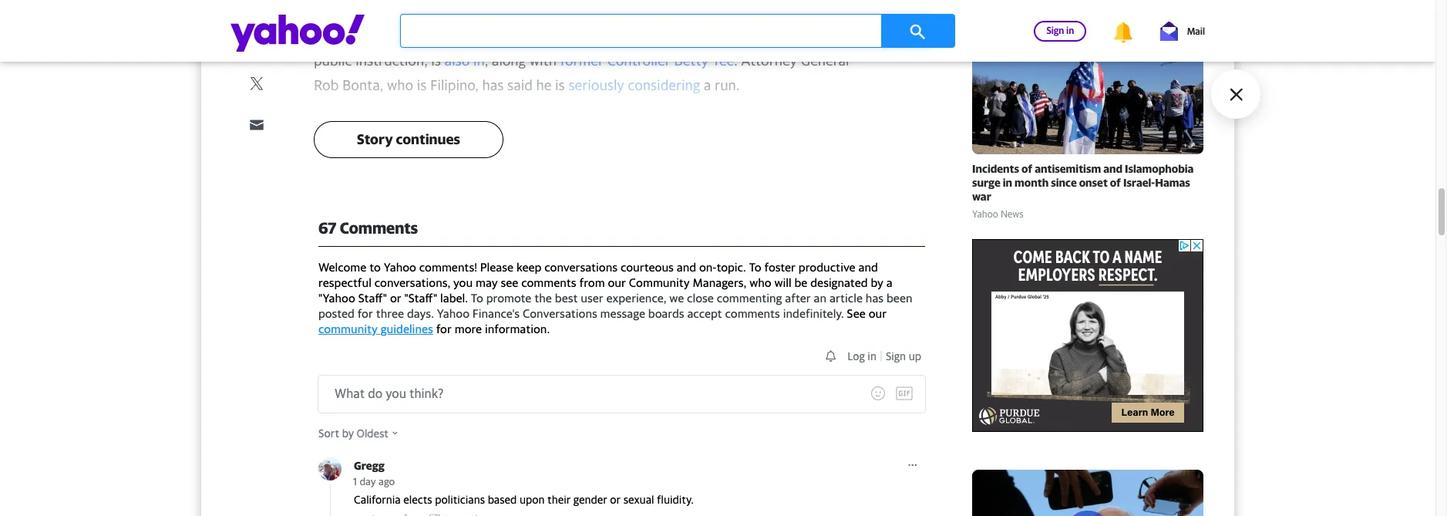 Task type: vqa. For each thing, say whether or not it's contained in the screenshot.
second option from the bottom
no



Task type: describe. For each thing, give the bounding box(es) containing it.
sign in link
[[1035, 20, 1087, 41]]

newsom's
[[394, 27, 456, 43]]

sign
[[1047, 24, 1065, 36]]

her candidacy just a few months into newsom's second term. tony thurmond, the black state superintendent of public instruction, is
[[314, 2, 862, 68]]

in for also
[[474, 52, 485, 68]]

month
[[1015, 176, 1049, 189]]

Search query text field
[[400, 14, 933, 48]]

is inside her candidacy just a few months into newsom's second term. tony thurmond, the black state superintendent of public instruction, is
[[431, 52, 441, 68]]

controller
[[608, 52, 671, 68]]

rob
[[314, 77, 339, 93]]

in for sign
[[1067, 24, 1075, 36]]

continues
[[396, 131, 461, 147]]

betty
[[674, 52, 709, 68]]

antisemitism
[[1035, 162, 1102, 175]]

general
[[801, 52, 850, 68]]

surge
[[973, 176, 1001, 189]]

just
[[779, 2, 803, 19]]

formally announce link
[[567, 2, 684, 19]]

story
[[357, 131, 393, 147]]

to
[[550, 2, 564, 19]]

state
[[713, 27, 745, 43]]

also in link
[[445, 52, 485, 68]]

a inside her candidacy just a few months into newsom's second term. tony thurmond, the black state superintendent of public instruction, is
[[806, 2, 813, 19]]

announce
[[623, 2, 684, 19]]

formally
[[567, 2, 619, 19]]

also
[[445, 52, 470, 68]]

of inside her candidacy just a few months into newsom's second term. tony thurmond, the black state superintendent of public instruction, is
[[849, 27, 862, 43]]

in inside incidents of antisemitism and islamophobia surge in month since onset of israel-hamas war yahoo news
[[1003, 176, 1013, 189]]

2 horizontal spatial is
[[555, 77, 565, 93]]

islamophobia
[[1125, 162, 1194, 175]]

filipino,
[[430, 77, 479, 93]]

former
[[561, 52, 604, 68]]

was
[[469, 2, 492, 19]]

incidents of antisemitism and islamophobia surge in month since onset of israel-hamas war link
[[973, 162, 1204, 204]]

advertisement region
[[973, 239, 1204, 432]]

the inside her candidacy just a few months into newsom's second term. tony thurmond, the black state superintendent of public instruction, is
[[651, 27, 672, 43]]

incidents of antisemitism and islamophobia surge in month since onset of israel-hamas war yahoo news
[[973, 162, 1194, 220]]

few
[[817, 2, 840, 19]]

mail link
[[1161, 21, 1206, 40]]

second
[[460, 27, 505, 43]]

bonta,
[[342, 77, 384, 93]]

incidents
[[973, 162, 1020, 175]]

news
[[1001, 209, 1024, 220]]

kounalakis
[[398, 2, 465, 19]]

hamas
[[1156, 176, 1191, 189]]

sign in
[[1047, 24, 1075, 36]]

yahoo
[[973, 209, 999, 220]]

with
[[530, 52, 557, 68]]

run.
[[715, 77, 740, 93]]

considering
[[628, 77, 701, 93]]

into
[[365, 27, 390, 43]]

onset
[[1080, 176, 1108, 189]]

. attorney general rob bonta, who is filipino, has said he is
[[314, 52, 850, 93]]

,
[[485, 52, 488, 68]]

along
[[492, 52, 526, 68]]

1 horizontal spatial of
[[1022, 162, 1033, 175]]

.
[[735, 52, 738, 68]]



Task type: locate. For each thing, give the bounding box(es) containing it.
2 vertical spatial of
[[1111, 176, 1122, 189]]

he
[[537, 77, 552, 93]]

seriously considering a run.
[[569, 77, 740, 93]]

1 vertical spatial of
[[1022, 162, 1033, 175]]

months
[[314, 27, 362, 43]]

1 vertical spatial a
[[704, 77, 712, 93]]

a left 'run.'
[[704, 77, 712, 93]]

instruction,
[[356, 52, 428, 68]]

lt. gov. eleni kounalakis was the first to formally announce
[[314, 2, 684, 19]]

lt.
[[314, 2, 330, 19]]

0 vertical spatial in
[[1067, 24, 1075, 36]]

1 horizontal spatial a
[[806, 2, 813, 19]]

0 horizontal spatial is
[[417, 77, 427, 93]]

in right sign
[[1067, 24, 1075, 36]]

is
[[431, 52, 441, 68], [417, 77, 427, 93], [555, 77, 565, 93]]

1 horizontal spatial the
[[651, 27, 672, 43]]

of down 'and'
[[1111, 176, 1122, 189]]

attorney
[[742, 52, 798, 68]]

is right "he"
[[555, 77, 565, 93]]

0 horizontal spatial in
[[474, 52, 485, 68]]

superintendent
[[749, 27, 845, 43]]

her
[[688, 2, 709, 19]]

in inside toolbar
[[1067, 24, 1075, 36]]

a left few
[[806, 2, 813, 19]]

2 vertical spatial in
[[1003, 176, 1013, 189]]

2 horizontal spatial of
[[1111, 176, 1122, 189]]

mail
[[1188, 25, 1206, 37]]

is right who
[[417, 77, 427, 93]]

of
[[849, 27, 862, 43], [1022, 162, 1033, 175], [1111, 176, 1122, 189]]

story continues
[[357, 131, 461, 147]]

the down announce
[[651, 27, 672, 43]]

a
[[806, 2, 813, 19], [704, 77, 712, 93]]

since
[[1052, 176, 1077, 189]]

1 vertical spatial the
[[651, 27, 672, 43]]

who
[[387, 77, 414, 93]]

former controller betty yee link
[[561, 52, 735, 68]]

term.
[[508, 27, 542, 43]]

tony
[[546, 27, 575, 43]]

of up general
[[849, 27, 862, 43]]

seriously
[[569, 77, 625, 93]]

also in , along with former controller betty yee
[[445, 52, 735, 68]]

has
[[482, 77, 504, 93]]

of up "month"
[[1022, 162, 1033, 175]]

public
[[314, 52, 352, 68]]

gov.
[[333, 2, 361, 19]]

seriously considering link
[[569, 77, 701, 93]]

the right was
[[496, 2, 517, 19]]

1 horizontal spatial is
[[431, 52, 441, 68]]

israel-
[[1124, 176, 1156, 189]]

eleni
[[364, 2, 394, 19]]

thurmond,
[[579, 27, 648, 43]]

new!
[[933, 14, 956, 26]]

black
[[676, 27, 710, 43]]

1 vertical spatial in
[[474, 52, 485, 68]]

in
[[1067, 24, 1075, 36], [474, 52, 485, 68], [1003, 176, 1013, 189]]

1 horizontal spatial in
[[1003, 176, 1013, 189]]

0 vertical spatial of
[[849, 27, 862, 43]]

said
[[508, 77, 533, 93]]

first
[[521, 2, 547, 19]]

New! search field
[[400, 14, 956, 48]]

war
[[973, 190, 992, 203]]

toolbar
[[1010, 19, 1206, 43]]

in down incidents
[[1003, 176, 1013, 189]]

candidacy
[[712, 2, 776, 19]]

in right also at top left
[[474, 52, 485, 68]]

toolbar containing sign in
[[1010, 19, 1206, 43]]

story continues button
[[314, 121, 504, 158]]

0 horizontal spatial of
[[849, 27, 862, 43]]

0 horizontal spatial the
[[496, 2, 517, 19]]

and
[[1104, 162, 1123, 175]]

yee
[[713, 52, 735, 68]]

0 vertical spatial a
[[806, 2, 813, 19]]

is left also at top left
[[431, 52, 441, 68]]

2 horizontal spatial in
[[1067, 24, 1075, 36]]

0 vertical spatial the
[[496, 2, 517, 19]]

the
[[496, 2, 517, 19], [651, 27, 672, 43]]

0 horizontal spatial a
[[704, 77, 712, 93]]



